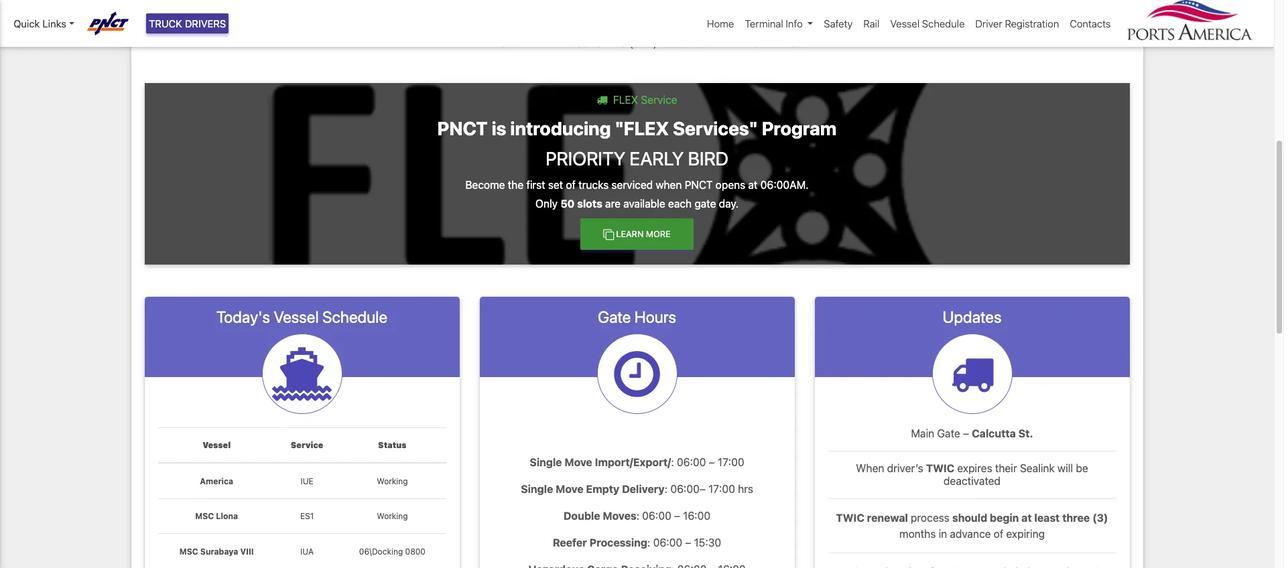 Task type: describe. For each thing, give the bounding box(es) containing it.
will
[[1058, 428, 1074, 440]]

0 vertical spatial gate
[[598, 273, 631, 291]]

reefer
[[553, 502, 587, 514]]

when
[[856, 428, 885, 440]]

expires
[[958, 428, 993, 440]]

06\docking
[[359, 512, 403, 522]]

0800 for 06\docking 0800
[[405, 512, 426, 522]]

main
[[911, 393, 935, 405]]

06:00 for processing
[[653, 502, 683, 514]]

contacts link
[[1065, 11, 1117, 37]]

msc don giovanni
[[180, 548, 254, 558]]

iue
[[301, 442, 314, 452]]

06:00 for moves
[[642, 475, 672, 487]]

info
[[786, 17, 803, 29]]

hours
[[635, 273, 677, 291]]

process
[[911, 478, 950, 490]]

moves
[[603, 475, 637, 487]]

don
[[201, 548, 217, 558]]

nj
[[1079, 532, 1092, 544]]

surabaya
[[200, 512, 238, 522]]

expiring
[[1007, 494, 1045, 506]]

drivers
[[185, 17, 226, 29]]

only
[[536, 163, 558, 175]]

advance
[[950, 494, 991, 506]]

priority
[[546, 112, 626, 134]]

when driver's twic
[[856, 428, 955, 440]]

0 vertical spatial pnct
[[438, 82, 488, 104]]

(3)
[[1093, 478, 1109, 490]]

08:00–15:00
[[701, 556, 764, 568]]

quick
[[13, 17, 40, 29]]

1 vertical spatial 16:00
[[719, 529, 746, 541]]

15:30
[[694, 502, 722, 514]]

at inside become the first set of trucks serviced when pnct opens at 06:00am. only 50 slots are available each gate day.
[[749, 144, 758, 156]]

single
[[521, 448, 553, 460]]

location:
[[886, 532, 927, 544]]

delivery
[[622, 448, 665, 460]]

gate
[[695, 163, 716, 175]]

– down 06:00–
[[675, 475, 681, 487]]

1 horizontal spatial vessel
[[891, 17, 920, 29]]

only
[[667, 556, 689, 568]]

learn
[[616, 194, 644, 204]]

2 vertical spatial 06:00
[[678, 529, 707, 541]]

es1
[[300, 477, 314, 487]]

driver's
[[887, 428, 924, 440]]

vessel schedule
[[891, 17, 965, 29]]

quick links
[[13, 17, 66, 29]]

06:00am.
[[761, 144, 809, 156]]

/
[[538, 556, 541, 568]]

double moves : 06:00 – 16:00
[[564, 475, 711, 487]]

532 raymond blvd, newark, nj 071
[[939, 532, 1112, 544]]

expires their sealink will be deactivated
[[944, 428, 1089, 453]]

calcutta
[[972, 393, 1016, 405]]

clone image
[[604, 194, 614, 205]]

early
[[630, 112, 684, 134]]

priority early bird
[[546, 112, 729, 134]]

07\docking
[[360, 548, 403, 558]]

06:00–
[[671, 448, 706, 460]]

blvd,
[[1009, 532, 1033, 544]]

msc for msc llona
[[195, 477, 214, 487]]

0 horizontal spatial twic
[[833, 532, 860, 544]]

more
[[646, 194, 671, 204]]

llona
[[216, 477, 238, 487]]

0 horizontal spatial schedule
[[322, 273, 388, 291]]

~
[[692, 556, 698, 568]]

home
[[707, 17, 734, 29]]

: up reefer processing : 06:00 – 15:30
[[637, 475, 640, 487]]

updates
[[943, 273, 1002, 291]]

msc surabaya viii
[[180, 512, 254, 522]]

driver registration link
[[970, 11, 1065, 37]]

17:00
[[709, 448, 735, 460]]

truck drivers
[[149, 17, 226, 29]]

safety link
[[819, 11, 858, 37]]

terminal info
[[745, 17, 803, 29]]

each
[[668, 163, 692, 175]]

rail link
[[858, 11, 885, 37]]

rail
[[864, 17, 880, 29]]

giovanni
[[219, 548, 254, 558]]

home link
[[702, 11, 740, 37]]

0 vertical spatial schedule
[[923, 17, 965, 29]]

trucks
[[579, 144, 609, 156]]

msc llona
[[195, 477, 238, 487]]

the
[[508, 144, 524, 156]]

gate hours
[[598, 273, 677, 291]]

50
[[561, 163, 575, 175]]

deactivated
[[944, 441, 1001, 453]]

service
[[291, 406, 323, 416]]

oog / heavy lift:  wednesday only ~ 08:00–15:00
[[511, 556, 764, 568]]

reefer processing : 06:00 – 15:30
[[553, 502, 722, 514]]

532
[[939, 532, 958, 544]]

truck
[[149, 17, 182, 29]]



Task type: locate. For each thing, give the bounding box(es) containing it.
hazardous
[[529, 529, 585, 541]]

– left calcutta
[[963, 393, 969, 405]]

st.
[[1019, 393, 1034, 405]]

begin
[[990, 478, 1019, 490]]

wednesday
[[604, 556, 664, 568]]

truck drivers link
[[146, 13, 229, 34]]

1 vertical spatial 06:00
[[653, 502, 683, 514]]

16:00 up 08:00–15:00 in the right bottom of the page
[[719, 529, 746, 541]]

0 horizontal spatial gate
[[598, 273, 631, 291]]

1 vertical spatial msc
[[180, 512, 198, 522]]

0800 right 07\docking
[[405, 548, 425, 558]]

1 vertical spatial working
[[377, 477, 408, 487]]

new
[[863, 532, 883, 544]]

1 horizontal spatial 16:00
[[719, 529, 746, 541]]

1 working from the top
[[377, 442, 408, 452]]

schedule
[[923, 17, 965, 29], [322, 273, 388, 291]]

twic new location:
[[833, 532, 930, 544]]

2 working from the top
[[377, 477, 408, 487]]

be
[[1076, 428, 1089, 440]]

learn more link
[[581, 184, 694, 215]]

services"
[[673, 82, 758, 104]]

cgbr
[[296, 548, 318, 558]]

1 horizontal spatial schedule
[[923, 17, 965, 29]]

0 vertical spatial msc
[[195, 477, 214, 487]]

available
[[624, 163, 666, 175]]

2 0800 from the top
[[405, 548, 425, 558]]

pnct inside become the first set of trucks serviced when pnct opens at 06:00am. only 50 slots are available each gate day.
[[685, 144, 713, 156]]

of inside process should begin  at least three (3) months in advance of expiring
[[994, 494, 1004, 506]]

safety
[[824, 17, 853, 29]]

vessel schedule link
[[885, 11, 970, 37]]

program
[[762, 82, 837, 104]]

– left 15:30
[[685, 502, 692, 514]]

0 horizontal spatial of
[[566, 144, 576, 156]]

–
[[963, 393, 969, 405], [675, 475, 681, 487], [685, 502, 692, 514], [710, 529, 716, 541]]

: up receiving in the bottom of the page
[[648, 502, 651, 514]]

become
[[466, 144, 505, 156]]

1 vertical spatial schedule
[[322, 273, 388, 291]]

in
[[939, 494, 948, 506]]

0 horizontal spatial 16:00
[[683, 475, 711, 487]]

0 vertical spatial 0800
[[405, 512, 426, 522]]

0 horizontal spatial at
[[749, 144, 758, 156]]

are
[[605, 163, 621, 175]]

of down 'begin'
[[994, 494, 1004, 506]]

opens
[[716, 144, 746, 156]]

gate left hours
[[598, 273, 631, 291]]

– down 15:30
[[710, 529, 716, 541]]

"flex
[[615, 82, 669, 104]]

0 vertical spatial twic
[[927, 428, 955, 440]]

least
[[1035, 478, 1060, 490]]

1 vertical spatial 0800
[[405, 548, 425, 558]]

:
[[665, 448, 668, 460], [637, 475, 640, 487], [648, 502, 651, 514], [672, 529, 675, 541]]

msc for msc surabaya viii
[[180, 512, 198, 522]]

06:00 up ~
[[678, 529, 707, 541]]

twic left new at the bottom
[[833, 532, 860, 544]]

three
[[1063, 478, 1090, 490]]

double
[[564, 475, 600, 487]]

first
[[527, 144, 545, 156]]

0800
[[405, 512, 426, 522], [405, 548, 425, 558]]

hazardous cargo receiving :  06:00 – 16:00
[[529, 529, 746, 541]]

main gate – calcutta st.
[[911, 393, 1034, 405]]

1 vertical spatial pnct
[[685, 144, 713, 156]]

0 vertical spatial at
[[749, 144, 758, 156]]

working for es1
[[377, 477, 408, 487]]

set
[[548, 144, 563, 156]]

twic up deactivated on the right of page
[[927, 428, 955, 440]]

move
[[556, 448, 584, 460]]

of right set
[[566, 144, 576, 156]]

0800 for 07\docking 0800
[[405, 548, 425, 558]]

: up only
[[672, 529, 675, 541]]

at inside process should begin  at least three (3) months in advance of expiring
[[1022, 478, 1032, 490]]

0 vertical spatial working
[[377, 442, 408, 452]]

process should begin  at least three (3) months in advance of expiring
[[900, 478, 1109, 506]]

1 vertical spatial twic
[[833, 532, 860, 544]]

1 vertical spatial gate
[[938, 393, 961, 405]]

driver
[[976, 17, 1003, 29]]

vessel right rail
[[891, 17, 920, 29]]

of inside become the first set of trucks serviced when pnct opens at 06:00am. only 50 slots are available each gate day.
[[566, 144, 576, 156]]

0 vertical spatial 06:00
[[642, 475, 672, 487]]

msc left the llona
[[195, 477, 214, 487]]

1 horizontal spatial pnct
[[685, 144, 713, 156]]

at up expiring
[[1022, 478, 1032, 490]]

0 horizontal spatial vessel
[[274, 273, 319, 291]]

is
[[492, 82, 506, 104]]

1 0800 from the top
[[405, 512, 426, 522]]

heavy
[[544, 556, 575, 568]]

1 vertical spatial of
[[994, 494, 1004, 506]]

06:00 up receiving in the bottom of the page
[[653, 502, 683, 514]]

iua
[[300, 512, 314, 522]]

0 vertical spatial vessel
[[891, 17, 920, 29]]

msc
[[195, 477, 214, 487], [180, 512, 198, 522], [180, 548, 198, 558]]

sealink
[[1020, 428, 1055, 440]]

contacts
[[1070, 17, 1111, 29]]

msc for msc don giovanni
[[180, 548, 198, 558]]

0 horizontal spatial pnct
[[438, 82, 488, 104]]

quick links link
[[13, 16, 74, 31]]

learn more
[[616, 194, 671, 204]]

0 vertical spatial 16:00
[[683, 475, 711, 487]]

vessel right today's
[[274, 273, 319, 291]]

driver registration
[[976, 17, 1060, 29]]

: left 06:00–
[[665, 448, 668, 460]]

america
[[200, 442, 233, 452]]

0800 right 06\docking
[[405, 512, 426, 522]]

raymond
[[961, 532, 1006, 544]]

0 vertical spatial of
[[566, 144, 576, 156]]

msc left surabaya
[[180, 512, 198, 522]]

gate right main
[[938, 393, 961, 405]]

processing
[[590, 502, 648, 514]]

working for iue
[[377, 442, 408, 452]]

16:00 down 06:00–
[[683, 475, 711, 487]]

06\docking 0800
[[359, 512, 426, 522]]

pnct left is
[[438, 82, 488, 104]]

registration
[[1005, 17, 1060, 29]]

2 vertical spatial msc
[[180, 548, 198, 558]]

msc left don
[[180, 548, 198, 558]]

today's vessel schedule
[[217, 273, 388, 291]]

single move empty delivery : 06:00– 17:00 hrs
[[521, 448, 754, 460]]

hrs
[[738, 448, 754, 460]]

today's
[[217, 273, 270, 291]]

1 horizontal spatial at
[[1022, 478, 1032, 490]]

newark,
[[1036, 532, 1076, 544]]

their
[[996, 428, 1018, 440]]

bird
[[688, 112, 729, 134]]

1 vertical spatial at
[[1022, 478, 1032, 490]]

day.
[[719, 163, 739, 175]]

oog
[[511, 556, 535, 568]]

pnct up gate
[[685, 144, 713, 156]]

months
[[900, 494, 936, 506]]

links
[[42, 17, 66, 29]]

at right opens on the top
[[749, 144, 758, 156]]

gate
[[598, 273, 631, 291], [938, 393, 961, 405]]

1 vertical spatial vessel
[[274, 273, 319, 291]]

pnct is introducing "flex services" program
[[438, 82, 837, 104]]

06:00 down delivery
[[642, 475, 672, 487]]

06:00
[[642, 475, 672, 487], [653, 502, 683, 514], [678, 529, 707, 541]]

1 horizontal spatial twic
[[927, 428, 955, 440]]

1 horizontal spatial gate
[[938, 393, 961, 405]]

071
[[1095, 532, 1112, 544]]

working
[[377, 442, 408, 452], [377, 477, 408, 487]]

become the first set of trucks serviced when pnct opens at 06:00am. only 50 slots are available each gate day.
[[466, 144, 809, 175]]

1 horizontal spatial of
[[994, 494, 1004, 506]]



Task type: vqa. For each thing, say whether or not it's contained in the screenshot.


